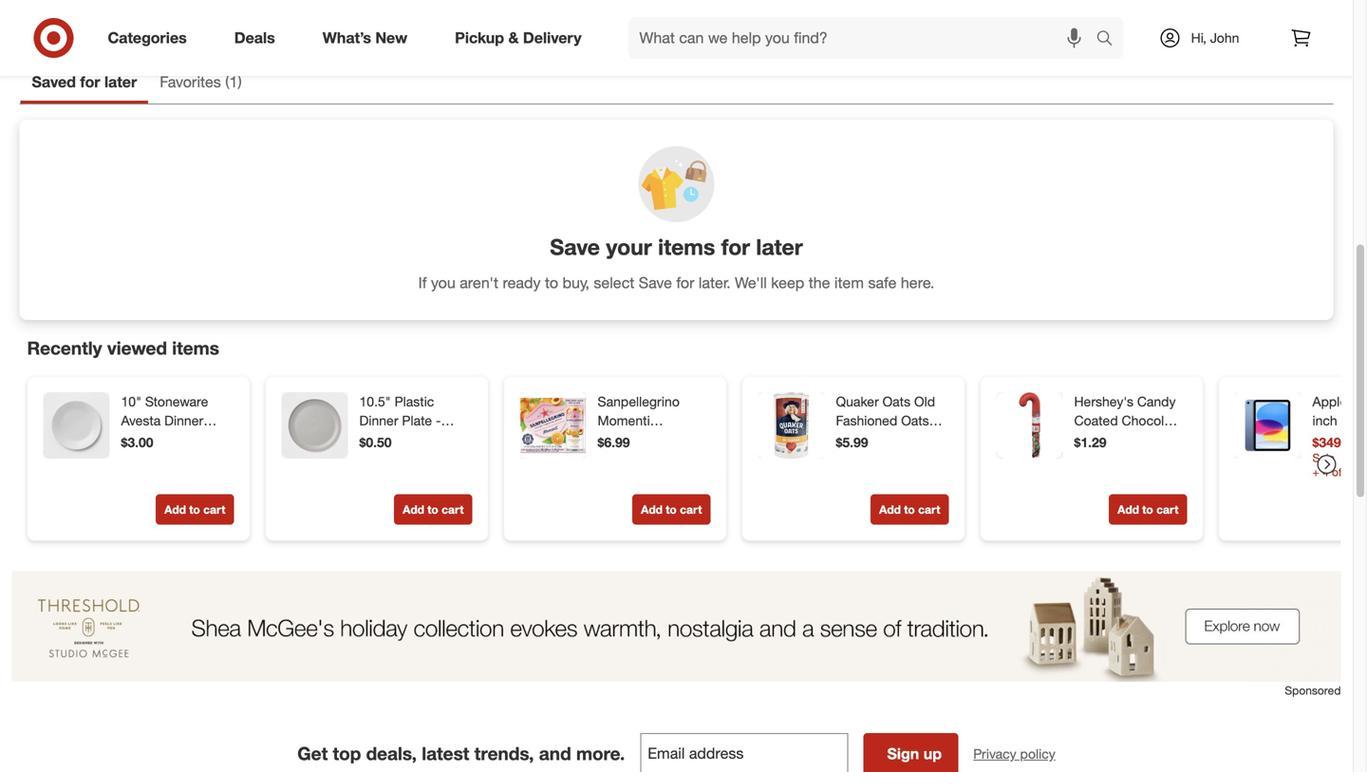 Task type: vqa. For each thing, say whether or not it's contained in the screenshot.


Task type: describe. For each thing, give the bounding box(es) containing it.
what's new
[[323, 29, 408, 47]]

items for viewed
[[172, 337, 219, 359]]

0 vertical spatial oats
[[883, 394, 911, 410]]

cart for hershey's candy coated chocolate filled plastic holiday cane - 1.4oz
[[1157, 503, 1179, 517]]

& inside sanpellegrino momenti clementine & peach - 6pk/11.15 fl oz cans
[[670, 431, 678, 448]]

(
[[225, 73, 229, 91]]

top
[[333, 743, 361, 765]]

apple ipa link
[[1313, 393, 1368, 448]]

items for your
[[658, 233, 716, 260]]

cans
[[598, 488, 629, 505]]

saved for later link
[[20, 64, 148, 104]]

avesta
[[121, 413, 161, 429]]

save your items for later
[[550, 233, 803, 260]]

cart for quaker oats old fashioned oats - 42oz
[[919, 503, 941, 517]]

to left buy,
[[545, 274, 559, 292]]

hi,
[[1192, 29, 1207, 46]]

- inside $349.99 - sale + 4 offers
[[1364, 434, 1368, 451]]

momenti
[[598, 413, 650, 429]]

keep
[[772, 274, 805, 292]]

$6.99
[[598, 434, 630, 451]]

room
[[360, 431, 395, 448]]

cane
[[1123, 450, 1154, 467]]

plate
[[402, 413, 432, 429]]

- inside "10.5" plastic dinner plate - room essentials™"
[[436, 413, 441, 429]]

hi, john
[[1192, 29, 1240, 46]]

add to cart button for 10.5" plastic dinner plate - room essentials™
[[394, 495, 473, 525]]

later inside saved for later link
[[104, 73, 137, 91]]

sanpellegrino momenti clementine & peach - 6pk/11.15 fl oz cans
[[598, 394, 686, 505]]

threshold™
[[121, 450, 187, 467]]

candy
[[1138, 394, 1177, 410]]

10.5" plastic dinner plate - room essentials™ link
[[360, 393, 469, 448]]

select
[[594, 274, 635, 292]]

and
[[539, 743, 572, 765]]

$5.99
[[836, 434, 869, 451]]

0 horizontal spatial &
[[509, 29, 519, 47]]

aren't
[[460, 274, 499, 292]]

buy,
[[563, 274, 590, 292]]

add to cart button for sanpellegrino momenti clementine & peach - 6pk/11.15 fl oz cans
[[633, 495, 711, 525]]

- inside sanpellegrino momenti clementine & peach - 6pk/11.15 fl oz cans
[[639, 450, 644, 467]]

to for quaker oats old fashioned oats - 42oz
[[905, 503, 916, 517]]

$1.29
[[1075, 434, 1107, 451]]

advertisement region
[[12, 572, 1342, 683]]

ready
[[503, 274, 541, 292]]

the
[[809, 274, 831, 292]]

10"
[[121, 394, 142, 410]]

hershey's candy coated chocolate filled plastic holiday cane - 1.4oz
[[1075, 394, 1183, 486]]

add to cart for hershey's candy coated chocolate filled plastic holiday cane - 1.4oz
[[1118, 503, 1179, 517]]

4
[[1323, 465, 1330, 479]]

dinner inside "10.5" plastic dinner plate - room essentials™"
[[360, 413, 399, 429]]

safe
[[869, 274, 897, 292]]

oz
[[672, 469, 686, 486]]

1 horizontal spatial for
[[677, 274, 695, 292]]

sign
[[888, 745, 920, 763]]

plastic inside the hershey's candy coated chocolate filled plastic holiday cane - 1.4oz
[[1110, 431, 1150, 448]]

quaker
[[836, 394, 879, 410]]

10.5"
[[360, 394, 391, 410]]

saved for later
[[32, 73, 137, 91]]

categories link
[[92, 17, 211, 59]]

fl
[[662, 469, 668, 486]]

- inside quaker oats old fashioned oats - 42oz
[[933, 413, 939, 429]]

privacy
[[974, 746, 1017, 762]]

plates
[[121, 431, 158, 448]]

apple ipa
[[1313, 394, 1368, 448]]

you
[[431, 274, 456, 292]]

pickup & delivery
[[455, 29, 582, 47]]

hershey's candy coated chocolate filled plastic holiday cane - 1.4oz link
[[1075, 393, 1184, 486]]

$349.99
[[1313, 434, 1361, 451]]

10" stoneware avesta dinner plates - threshold™ link
[[121, 393, 230, 467]]

deals link
[[218, 17, 299, 59]]

plastic inside "10.5" plastic dinner plate - room essentials™"
[[395, 394, 434, 410]]

to for 10.5" plastic dinner plate - room essentials™
[[428, 503, 439, 517]]

apple
[[1313, 394, 1348, 410]]

1.4oz
[[1075, 469, 1107, 486]]

latest
[[422, 743, 470, 765]]

add for essentials™
[[403, 503, 425, 517]]

if
[[419, 274, 427, 292]]

sanpellegrino momenti clementine & peach - 6pk/11.15 fl oz cans link
[[598, 393, 707, 505]]

to for sanpellegrino momenti clementine & peach - 6pk/11.15 fl oz cans
[[666, 503, 677, 517]]

new
[[376, 29, 408, 47]]

get top deals, latest trends, and more.
[[298, 743, 625, 765]]

+
[[1313, 465, 1320, 479]]

)
[[238, 73, 242, 91]]

if you aren't ready to buy, select save for later. we'll keep the item safe here.
[[419, 274, 935, 292]]



Task type: locate. For each thing, give the bounding box(es) containing it.
1 add to cart from the left
[[164, 503, 226, 517]]

categories
[[108, 29, 187, 47]]

sale
[[1313, 451, 1336, 465]]

add to cart down 'threshold™'
[[164, 503, 226, 517]]

ipa
[[1352, 394, 1368, 410]]

& up oz
[[670, 431, 678, 448]]

add down fl
[[641, 503, 663, 517]]

- up essentials™
[[436, 413, 441, 429]]

recently
[[27, 337, 102, 359]]

later.
[[699, 274, 731, 292]]

sign up
[[888, 745, 942, 763]]

oats left "old"
[[883, 394, 911, 410]]

sanpellegrino
[[598, 394, 680, 410]]

- up 'threshold™'
[[162, 431, 167, 448]]

stoneware
[[145, 394, 208, 410]]

peach
[[598, 450, 635, 467]]

4 add from the left
[[880, 503, 901, 517]]

add to cart button
[[156, 495, 234, 525], [394, 495, 473, 525], [633, 495, 711, 525], [871, 495, 950, 525], [1110, 495, 1188, 525]]

search
[[1088, 30, 1134, 49]]

dinner down stoneware at the left bottom of page
[[165, 413, 203, 429]]

dinner up the room at the bottom left of page
[[360, 413, 399, 429]]

hershey's candy coated chocolate filled plastic holiday cane - 1.4oz image
[[997, 393, 1064, 459], [997, 393, 1064, 459]]

to down essentials™
[[428, 503, 439, 517]]

plastic up plate at the bottom left
[[395, 394, 434, 410]]

0 horizontal spatial plastic
[[395, 394, 434, 410]]

dinner inside 10" stoneware avesta dinner plates - threshold™
[[165, 413, 203, 429]]

0 vertical spatial for
[[80, 73, 100, 91]]

what's
[[323, 29, 371, 47]]

add to cart button for quaker oats old fashioned oats - 42oz
[[871, 495, 950, 525]]

1 vertical spatial plastic
[[1110, 431, 1150, 448]]

sponsored
[[1286, 684, 1342, 698]]

add to cart for sanpellegrino momenti clementine & peach - 6pk/11.15 fl oz cans
[[641, 503, 703, 517]]

filled
[[1075, 431, 1106, 448]]

1 horizontal spatial items
[[658, 233, 716, 260]]

your
[[606, 233, 652, 260]]

5 add to cart button from the left
[[1110, 495, 1188, 525]]

items up if you aren't ready to buy, select save for later. we'll keep the item safe here.
[[658, 233, 716, 260]]

- down "old"
[[933, 413, 939, 429]]

add to cart
[[164, 503, 226, 517], [403, 503, 464, 517], [641, 503, 703, 517], [880, 503, 941, 517], [1118, 503, 1179, 517]]

add to cart for 10" stoneware avesta dinner plates - threshold™
[[164, 503, 226, 517]]

2 vertical spatial for
[[677, 274, 695, 292]]

to down fl
[[666, 503, 677, 517]]

saved
[[32, 73, 76, 91]]

sanpellegrino momenti clementine & peach - 6pk/11.15 fl oz cans image
[[520, 393, 587, 459], [520, 393, 587, 459]]

add to cart button down 'threshold™'
[[156, 495, 234, 525]]

3 add to cart button from the left
[[633, 495, 711, 525]]

add to cart button for 10" stoneware avesta dinner plates - threshold™
[[156, 495, 234, 525]]

2 add to cart button from the left
[[394, 495, 473, 525]]

here.
[[901, 274, 935, 292]]

1 add from the left
[[164, 503, 186, 517]]

later up keep
[[757, 233, 803, 260]]

cart for 10" stoneware avesta dinner plates - threshold™
[[203, 503, 226, 517]]

later down categories
[[104, 73, 137, 91]]

pickup & delivery link
[[439, 17, 606, 59]]

&
[[509, 29, 519, 47], [670, 431, 678, 448]]

1 horizontal spatial save
[[639, 274, 672, 292]]

add
[[164, 503, 186, 517], [403, 503, 425, 517], [641, 503, 663, 517], [880, 503, 901, 517], [1118, 503, 1140, 517]]

1 dinner from the left
[[165, 413, 203, 429]]

cart for sanpellegrino momenti clementine & peach - 6pk/11.15 fl oz cans
[[680, 503, 703, 517]]

add to cart down cane
[[1118, 503, 1179, 517]]

2 horizontal spatial for
[[722, 233, 751, 260]]

what's new link
[[307, 17, 431, 59]]

hershey's
[[1075, 394, 1134, 410]]

0 horizontal spatial items
[[172, 337, 219, 359]]

add to cart for quaker oats old fashioned oats - 42oz
[[880, 503, 941, 517]]

add to cart button down quaker oats old fashioned oats - 42oz link
[[871, 495, 950, 525]]

0 horizontal spatial save
[[550, 233, 600, 260]]

delivery
[[523, 29, 582, 47]]

1 horizontal spatial plastic
[[1110, 431, 1150, 448]]

$349.99 - sale + 4 offers
[[1313, 434, 1368, 479]]

add down 'threshold™'
[[164, 503, 186, 517]]

old
[[915, 394, 936, 410]]

add down cane
[[1118, 503, 1140, 517]]

holiday
[[1075, 450, 1120, 467]]

None text field
[[641, 733, 849, 772]]

for up we'll
[[722, 233, 751, 260]]

clementine
[[598, 431, 666, 448]]

pickup
[[455, 29, 504, 47]]

1 vertical spatial for
[[722, 233, 751, 260]]

5 cart from the left
[[1157, 503, 1179, 517]]

up
[[924, 745, 942, 763]]

items
[[658, 233, 716, 260], [172, 337, 219, 359]]

1 horizontal spatial later
[[757, 233, 803, 260]]

items up stoneware at the left bottom of page
[[172, 337, 219, 359]]

search button
[[1088, 17, 1134, 63]]

offers
[[1333, 465, 1362, 479]]

- inside the hershey's candy coated chocolate filled plastic holiday cane - 1.4oz
[[1158, 450, 1163, 467]]

10.5" plastic dinner plate - room essentials™
[[360, 394, 466, 448]]

add for 42oz
[[880, 503, 901, 517]]

1 cart from the left
[[203, 503, 226, 517]]

2 add from the left
[[403, 503, 425, 517]]

we'll
[[735, 274, 767, 292]]

oats
[[883, 394, 911, 410], [902, 413, 930, 429]]

add to cart button down fl
[[633, 495, 711, 525]]

4 add to cart button from the left
[[871, 495, 950, 525]]

add to cart button down essentials™
[[394, 495, 473, 525]]

4 add to cart from the left
[[880, 503, 941, 517]]

0 vertical spatial items
[[658, 233, 716, 260]]

0 vertical spatial save
[[550, 233, 600, 260]]

0 vertical spatial &
[[509, 29, 519, 47]]

deals
[[234, 29, 275, 47]]

plastic up cane
[[1110, 431, 1150, 448]]

to for 10" stoneware avesta dinner plates - threshold™
[[189, 503, 200, 517]]

add to cart down fl
[[641, 503, 703, 517]]

3 cart from the left
[[680, 503, 703, 517]]

add to cart down quaker oats old fashioned oats - 42oz link
[[880, 503, 941, 517]]

apple ipad 10.9-inch wi-fi (2022, 10th generation) image
[[1235, 393, 1302, 459], [1235, 393, 1302, 459]]

- down clementine
[[639, 450, 644, 467]]

- right cane
[[1158, 450, 1163, 467]]

0 vertical spatial plastic
[[395, 394, 434, 410]]

more.
[[577, 743, 625, 765]]

to for hershey's candy coated chocolate filled plastic holiday cane - 1.4oz
[[1143, 503, 1154, 517]]

item
[[835, 274, 864, 292]]

quaker oats old fashioned oats - 42oz
[[836, 394, 939, 448]]

1 vertical spatial oats
[[902, 413, 930, 429]]

1 add to cart button from the left
[[156, 495, 234, 525]]

- right $349.99
[[1364, 434, 1368, 451]]

add for 6pk/11.15
[[641, 503, 663, 517]]

0 horizontal spatial later
[[104, 73, 137, 91]]

5 add from the left
[[1118, 503, 1140, 517]]

10.5" plastic dinner plate - room essentials™ image
[[282, 393, 348, 459], [282, 393, 348, 459]]

1 vertical spatial &
[[670, 431, 678, 448]]

1 vertical spatial save
[[639, 274, 672, 292]]

2 dinner from the left
[[360, 413, 399, 429]]

add to cart for 10.5" plastic dinner plate - room essentials™
[[403, 503, 464, 517]]

coated
[[1075, 413, 1119, 429]]

-
[[436, 413, 441, 429], [933, 413, 939, 429], [162, 431, 167, 448], [1364, 434, 1368, 451], [639, 450, 644, 467], [1158, 450, 1163, 467]]

0 horizontal spatial dinner
[[165, 413, 203, 429]]

2 add to cart from the left
[[403, 503, 464, 517]]

1 horizontal spatial &
[[670, 431, 678, 448]]

0 horizontal spatial for
[[80, 73, 100, 91]]

1 vertical spatial later
[[757, 233, 803, 260]]

add down quaker oats old fashioned oats - 42oz
[[880, 503, 901, 517]]

add to cart down essentials™
[[403, 503, 464, 517]]

for left later.
[[677, 274, 695, 292]]

favorites
[[160, 73, 221, 91]]

essentials™
[[399, 431, 466, 448]]

viewed
[[107, 337, 167, 359]]

1 vertical spatial items
[[172, 337, 219, 359]]

cart for 10.5" plastic dinner plate - room essentials™
[[442, 503, 464, 517]]

add for threshold™
[[164, 503, 186, 517]]

3 add from the left
[[641, 503, 663, 517]]

trends,
[[475, 743, 534, 765]]

sign up button
[[864, 733, 959, 772]]

1 horizontal spatial dinner
[[360, 413, 399, 429]]

4 cart from the left
[[919, 503, 941, 517]]

$3.00
[[121, 434, 154, 451]]

recently viewed items
[[27, 337, 219, 359]]

for right saved
[[80, 73, 100, 91]]

add to cart button down cane
[[1110, 495, 1188, 525]]

save right select
[[639, 274, 672, 292]]

10" stoneware avesta dinner plates - threshold™ image
[[43, 393, 110, 459], [43, 393, 110, 459]]

plastic
[[395, 394, 434, 410], [1110, 431, 1150, 448]]

2 cart from the left
[[442, 503, 464, 517]]

3 add to cart from the left
[[641, 503, 703, 517]]

to down 10" stoneware avesta dinner plates - threshold™ link
[[189, 503, 200, 517]]

quaker oats old fashioned oats - 42oz image
[[759, 393, 825, 459], [759, 393, 825, 459]]

0 vertical spatial later
[[104, 73, 137, 91]]

& right pickup
[[509, 29, 519, 47]]

privacy policy
[[974, 746, 1056, 762]]

for
[[80, 73, 100, 91], [722, 233, 751, 260], [677, 274, 695, 292]]

add down essentials™
[[403, 503, 425, 517]]

later
[[104, 73, 137, 91], [757, 233, 803, 260]]

What can we help you find? suggestions appear below search field
[[628, 17, 1102, 59]]

- inside 10" stoneware avesta dinner plates - threshold™
[[162, 431, 167, 448]]

get
[[298, 743, 328, 765]]

add to cart button for hershey's candy coated chocolate filled plastic holiday cane - 1.4oz
[[1110, 495, 1188, 525]]

42oz
[[836, 431, 865, 448]]

to down quaker oats old fashioned oats - 42oz link
[[905, 503, 916, 517]]

privacy policy link
[[974, 745, 1056, 764]]

to down cane
[[1143, 503, 1154, 517]]

deals,
[[366, 743, 417, 765]]

add for holiday
[[1118, 503, 1140, 517]]

save up buy,
[[550, 233, 600, 260]]

5 add to cart from the left
[[1118, 503, 1179, 517]]

dinner
[[165, 413, 203, 429], [360, 413, 399, 429]]

favorites ( 1 )
[[160, 73, 242, 91]]

chocolate
[[1122, 413, 1183, 429]]

6pk/11.15
[[598, 469, 658, 486]]

oats down "old"
[[902, 413, 930, 429]]

1
[[229, 73, 238, 91]]

quaker oats old fashioned oats - 42oz link
[[836, 393, 946, 448]]

10" stoneware avesta dinner plates - threshold™
[[121, 394, 208, 467]]



